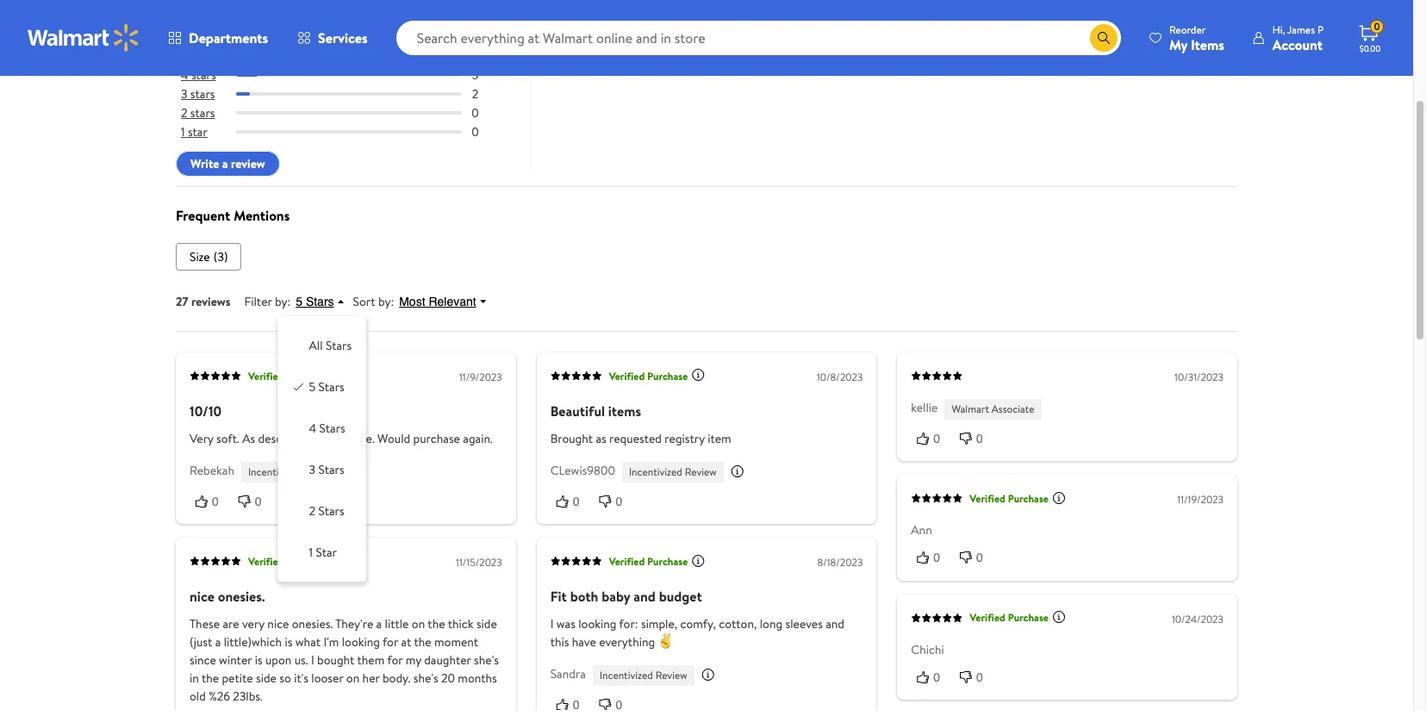 Task type: vqa. For each thing, say whether or not it's contained in the screenshot.
THE TO to the bottom
no



Task type: describe. For each thing, give the bounding box(es) containing it.
0 horizontal spatial onesies.
[[218, 587, 265, 606]]

thick
[[448, 616, 474, 633]]

stars left size.
[[319, 420, 345, 437]]

write a review
[[191, 156, 265, 173]]

2 vertical spatial the
[[202, 670, 219, 687]]

verified for 10/8/2023
[[609, 369, 645, 383]]

purchase
[[413, 430, 460, 447]]

reviews
[[191, 293, 231, 310]]

0 vertical spatial nice
[[190, 587, 215, 606]]

mentions
[[234, 206, 290, 225]]

hi,
[[1273, 22, 1286, 37]]

most
[[399, 295, 425, 309]]

0 vertical spatial on
[[412, 616, 425, 633]]

brought
[[551, 430, 593, 447]]

0 vertical spatial the
[[428, 616, 445, 633]]

verified purchase for 10/24/2023
[[970, 611, 1049, 625]]

i inside the these are very nice onesies. they're a little on the thick side (just a little)which is what i'm looking for at the moment since winter is upon us. i bought them for my daughter she's in the petite side so it's looser on her body. she's 20 months old %26 23lbs.
[[311, 652, 314, 669]]

and inside i was looking for: simple, comfy, cotton, long sleeves and this have everything ✌️
[[826, 616, 845, 633]]

5 inside '5 stars' dropdown button
[[296, 295, 303, 309]]

10/8/2023
[[817, 370, 863, 384]]

verified purchase information image for 8/18/2023
[[692, 554, 705, 568]]

nice inside the these are very nice onesies. they're a little on the thick side (just a little)which is what i'm looking for at the moment since winter is upon us. i bought them for my daughter she's in the petite side so it's looser on her body. she's 20 months old %26 23lbs.
[[268, 616, 289, 633]]

stars down 3 stars
[[318, 503, 345, 520]]

beautiful
[[551, 402, 605, 421]]

4 stars
[[181, 66, 216, 84]]

verified purchase for 11/19/2023
[[970, 491, 1049, 506]]

0 vertical spatial for
[[383, 634, 398, 651]]

items
[[1191, 35, 1225, 54]]

1 vertical spatial for
[[387, 652, 403, 669]]

looking inside the these are very nice onesies. they're a little on the thick side (just a little)which is what i'm looking for at the moment since winter is upon us. i bought them for my daughter she's in the petite side so it's looser on her body. she's 20 months old %26 23lbs.
[[342, 634, 380, 651]]

by: for sort by:
[[378, 293, 394, 310]]

0 $0.00
[[1360, 19, 1381, 54]]

what
[[295, 634, 321, 651]]

my
[[406, 652, 421, 669]]

✌️
[[658, 634, 674, 651]]

stars for 5 stars
[[191, 47, 216, 65]]

4 for 4 stars
[[181, 66, 188, 84]]

all
[[309, 337, 323, 354]]

purchase for 8/18/2023
[[647, 554, 688, 569]]

size
[[190, 248, 210, 266]]

item
[[708, 430, 732, 447]]

as
[[242, 430, 255, 447]]

verified purchase information image for 10/24/2023
[[1053, 610, 1066, 624]]

1 horizontal spatial she's
[[474, 652, 499, 669]]

again.
[[463, 430, 493, 447]]

filter
[[244, 293, 272, 310]]

2 for 2
[[472, 86, 479, 103]]

4 for 4 stars
[[309, 420, 316, 437]]

her
[[363, 670, 380, 687]]

progress bar for 2 stars
[[236, 111, 462, 115]]

these
[[190, 616, 220, 633]]

11/9/2023
[[459, 370, 502, 384]]

have
[[572, 634, 596, 651]]

incentivized for 10/10
[[248, 465, 302, 479]]

0 vertical spatial is
[[285, 634, 293, 651]]

departments
[[189, 28, 268, 47]]

(32 reviews) link
[[176, 16, 285, 34]]

incentivized review for beautiful items
[[629, 465, 717, 479]]

walmart associate
[[952, 402, 1035, 416]]

10/24/2023
[[1172, 612, 1224, 627]]

1 star
[[309, 544, 337, 561]]

review
[[231, 156, 265, 173]]

budget
[[659, 587, 702, 606]]

progress bar for 5 stars
[[236, 54, 462, 58]]

3 for 3 stars
[[309, 461, 316, 479]]

5 stars
[[181, 47, 216, 65]]

2 horizontal spatial 5
[[309, 379, 316, 396]]

(32 reviews)
[[231, 19, 285, 34]]

1 for 1 star
[[309, 544, 313, 561]]

all stars
[[309, 337, 352, 354]]

fit both baby and budget
[[551, 587, 702, 606]]

long
[[760, 616, 783, 633]]

since
[[190, 652, 216, 669]]

0 horizontal spatial is
[[255, 652, 263, 669]]

true
[[314, 430, 337, 447]]

8/18/2023
[[818, 556, 863, 570]]

verified purchase information image for 11/19/2023
[[1053, 491, 1066, 505]]

size (3)
[[190, 248, 228, 266]]

bought
[[317, 652, 355, 669]]

services button
[[283, 17, 382, 59]]

cotton,
[[719, 616, 757, 633]]

i was looking for: simple, comfy, cotton, long sleeves and this have everything ✌️
[[551, 616, 845, 651]]

3 stars
[[181, 86, 215, 103]]

winter
[[219, 652, 252, 669]]

0 inside the 0 $0.00
[[1374, 19, 1381, 34]]

this
[[551, 634, 569, 651]]

departments button
[[153, 17, 283, 59]]

described.
[[258, 430, 311, 447]]

frequent
[[176, 206, 230, 225]]

2 stars
[[181, 105, 215, 122]]

2 stars
[[309, 503, 345, 520]]

5 stars button
[[291, 294, 353, 310]]

at
[[401, 634, 411, 651]]

little
[[385, 616, 409, 633]]

both
[[570, 587, 599, 606]]

0 horizontal spatial 5
[[181, 47, 188, 65]]

soft.
[[216, 430, 240, 447]]

filter by:
[[244, 293, 291, 310]]

sort
[[353, 293, 375, 310]]

my
[[1170, 35, 1188, 54]]

write a review link
[[176, 151, 280, 177]]

james
[[1288, 22, 1316, 37]]

very
[[242, 616, 265, 633]]

incentivized review for fit both baby and budget
[[600, 668, 688, 683]]

27 for 27
[[469, 47, 482, 65]]

verified for 8/18/2023
[[609, 554, 645, 569]]

verified purchase for 11/15/2023
[[248, 554, 327, 569]]

requested
[[610, 430, 662, 447]]

20
[[441, 670, 455, 687]]

$0.00
[[1360, 42, 1381, 54]]

verified purchase for 10/8/2023
[[609, 369, 688, 383]]

verified purchase for 8/18/2023
[[609, 554, 688, 569]]

i inside i was looking for: simple, comfy, cotton, long sleeves and this have everything ✌️
[[551, 616, 554, 633]]

moment
[[434, 634, 479, 651]]

for:
[[619, 616, 638, 633]]



Task type: locate. For each thing, give the bounding box(es) containing it.
11/19/2023
[[1178, 493, 1224, 507]]

i left was
[[551, 616, 554, 633]]

review for 10/10
[[304, 465, 336, 479]]

looking up have
[[579, 616, 617, 633]]

sandra
[[551, 666, 586, 683]]

review down ✌️
[[656, 668, 688, 683]]

progress bar for 4 stars
[[236, 73, 462, 77]]

stars
[[191, 47, 216, 65], [191, 66, 216, 84], [190, 86, 215, 103], [190, 105, 215, 122]]

2 horizontal spatial a
[[376, 616, 382, 633]]

for
[[383, 634, 398, 651], [387, 652, 403, 669]]

2 by: from the left
[[378, 293, 394, 310]]

list item
[[176, 243, 242, 271]]

0 horizontal spatial i
[[311, 652, 314, 669]]

the right at
[[414, 634, 432, 651]]

size.
[[353, 430, 375, 447]]

onesies. up are
[[218, 587, 265, 606]]

verified for 11/15/2023
[[248, 554, 284, 569]]

1 vertical spatial a
[[376, 616, 382, 633]]

a left little
[[376, 616, 382, 633]]

27
[[469, 47, 482, 65], [176, 293, 188, 310]]

verified purchase
[[248, 369, 327, 383], [609, 369, 688, 383], [970, 491, 1049, 506], [248, 554, 327, 569], [609, 554, 688, 569], [970, 611, 1049, 625]]

by: for filter by:
[[275, 293, 291, 310]]

0 horizontal spatial she's
[[414, 670, 439, 687]]

1 vertical spatial looking
[[342, 634, 380, 651]]

side right thick on the left bottom
[[477, 616, 497, 633]]

stars up all
[[306, 295, 334, 309]]

nice right very
[[268, 616, 289, 633]]

1 vertical spatial 2
[[181, 105, 188, 122]]

2 for 2 stars
[[309, 503, 316, 520]]

she's up months
[[474, 652, 499, 669]]

1 vertical spatial the
[[414, 634, 432, 651]]

0 horizontal spatial 1
[[181, 124, 185, 141]]

incentivized review information image
[[731, 464, 745, 478]]

1 horizontal spatial onesies.
[[292, 616, 333, 633]]

brought as requested registry item
[[551, 430, 732, 447]]

incentivized down described.
[[248, 465, 302, 479]]

as
[[596, 430, 607, 447]]

1 horizontal spatial looking
[[579, 616, 617, 633]]

stars down 3 stars
[[190, 105, 215, 122]]

progress bar for 1 star
[[236, 131, 462, 134]]

very soft. as described. true to size. would purchase again.
[[190, 430, 493, 447]]

0 vertical spatial a
[[222, 156, 228, 173]]

1 vertical spatial on
[[346, 670, 360, 687]]

1 vertical spatial 4
[[309, 420, 316, 437]]

review for beautiful items
[[685, 465, 717, 479]]

0 horizontal spatial by:
[[275, 293, 291, 310]]

1 horizontal spatial 2
[[309, 503, 316, 520]]

4 left to
[[309, 420, 316, 437]]

stars down the true
[[318, 461, 345, 479]]

verified purchase information image
[[692, 554, 705, 568], [1053, 610, 1066, 624]]

onesies. inside the these are very nice onesies. they're a little on the thick side (just a little)which is what i'm looking for at the moment since winter is upon us. i bought them for my daughter she's in the petite side so it's looser on her body. she's 20 months old %26 23lbs.
[[292, 616, 333, 633]]

onesies. up 'what'
[[292, 616, 333, 633]]

chichi
[[911, 641, 945, 658]]

0 vertical spatial side
[[477, 616, 497, 633]]

1 vertical spatial onesies.
[[292, 616, 333, 633]]

baby
[[602, 587, 631, 606]]

0 vertical spatial looking
[[579, 616, 617, 633]]

1 horizontal spatial on
[[412, 616, 425, 633]]

2 horizontal spatial 2
[[472, 86, 479, 103]]

verified for 10/24/2023
[[970, 611, 1006, 625]]

2 horizontal spatial 3
[[472, 66, 479, 84]]

incentivized review down described.
[[248, 465, 336, 479]]

1 vertical spatial verified purchase information image
[[1053, 610, 1066, 624]]

4 stars
[[309, 420, 345, 437]]

5 stars inside option group
[[309, 379, 345, 396]]

1 vertical spatial 5
[[296, 295, 303, 309]]

0 vertical spatial 5 stars
[[296, 295, 334, 309]]

incentivized down brought as requested registry item
[[629, 465, 683, 479]]

stars up the 4 stars
[[191, 47, 216, 65]]

nice onesies.
[[190, 587, 265, 606]]

1 horizontal spatial 27
[[469, 47, 482, 65]]

us.
[[295, 652, 308, 669]]

write
[[191, 156, 219, 173]]

i right "us."
[[311, 652, 314, 669]]

2 vertical spatial 5
[[309, 379, 316, 396]]

0 horizontal spatial verified purchase information image
[[692, 368, 705, 382]]

0 horizontal spatial looking
[[342, 634, 380, 651]]

body.
[[383, 670, 411, 687]]

a
[[222, 156, 228, 173], [376, 616, 382, 633], [215, 634, 221, 651]]

verified purchase information image
[[692, 368, 705, 382], [1053, 491, 1066, 505]]

1 horizontal spatial by:
[[378, 293, 394, 310]]

incentivized for fit both baby and budget
[[600, 668, 653, 683]]

nice up these
[[190, 587, 215, 606]]

0 vertical spatial i
[[551, 616, 554, 633]]

0 horizontal spatial a
[[215, 634, 221, 651]]

0 horizontal spatial 4
[[181, 66, 188, 84]]

0 vertical spatial 2
[[472, 86, 479, 103]]

purchase for 10/8/2023
[[647, 369, 688, 383]]

1 horizontal spatial i
[[551, 616, 554, 633]]

walmart image
[[28, 24, 140, 52]]

0 horizontal spatial side
[[256, 670, 277, 687]]

simple,
[[641, 616, 678, 633]]

petite
[[222, 670, 253, 687]]

account
[[1273, 35, 1323, 54]]

old
[[190, 688, 206, 706]]

kellie
[[911, 399, 938, 416]]

progress bar for 3 stars
[[236, 92, 462, 96]]

was
[[557, 616, 576, 633]]

1 by: from the left
[[275, 293, 291, 310]]

review for fit both baby and budget
[[656, 668, 688, 683]]

0 vertical spatial 5
[[181, 47, 188, 65]]

0 vertical spatial 3
[[472, 66, 479, 84]]

5 right 5 stars option
[[309, 379, 316, 396]]

sort by:
[[353, 293, 394, 310]]

1 vertical spatial she's
[[414, 670, 439, 687]]

0 vertical spatial 27
[[469, 47, 482, 65]]

0 vertical spatial onesies.
[[218, 587, 265, 606]]

5 up the 4 stars
[[181, 47, 188, 65]]

5 progress bar from the top
[[236, 131, 462, 134]]

comfy,
[[681, 616, 716, 633]]

1 horizontal spatial side
[[477, 616, 497, 633]]

looser
[[311, 670, 344, 687]]

3 stars
[[309, 461, 345, 479]]

4 progress bar from the top
[[236, 111, 462, 115]]

p
[[1318, 22, 1324, 37]]

by: right sort
[[378, 293, 394, 310]]

2 vertical spatial 3
[[309, 461, 316, 479]]

5 stars right 5 stars option
[[309, 379, 345, 396]]

1 vertical spatial is
[[255, 652, 263, 669]]

1 vertical spatial 27
[[176, 293, 188, 310]]

5 Stars radio
[[292, 379, 306, 392]]

option group containing all stars
[[292, 330, 352, 568]]

1 for 1 star
[[181, 124, 185, 141]]

0 horizontal spatial 27
[[176, 293, 188, 310]]

review down the true
[[304, 465, 336, 479]]

5 stars inside dropdown button
[[296, 295, 334, 309]]

2 progress bar from the top
[[236, 73, 462, 77]]

looking inside i was looking for: simple, comfy, cotton, long sleeves and this have everything ✌️
[[579, 616, 617, 633]]

stars right 5 stars option
[[319, 379, 345, 396]]

are
[[223, 616, 239, 633]]

and right baby
[[634, 587, 656, 606]]

purchase for 10/24/2023
[[1008, 611, 1049, 625]]

stars for 2 stars
[[190, 105, 215, 122]]

incentivized review information image
[[701, 668, 715, 682]]

on left her
[[346, 670, 360, 687]]

(32
[[231, 19, 246, 34]]

little)which
[[224, 634, 282, 651]]

and right sleeves
[[826, 616, 845, 633]]

0 horizontal spatial 2
[[181, 105, 188, 122]]

5 right the filter by:
[[296, 295, 303, 309]]

months
[[458, 670, 497, 687]]

sleeves
[[786, 616, 823, 633]]

0 vertical spatial 4
[[181, 66, 188, 84]]

verified for 11/19/2023
[[970, 491, 1006, 506]]

1 horizontal spatial 1
[[309, 544, 313, 561]]

incentivized review down everything
[[600, 668, 688, 683]]

purchase for 11/15/2023
[[287, 554, 327, 569]]

stars right all
[[326, 337, 352, 354]]

review left incentivized review information icon
[[685, 465, 717, 479]]

5
[[181, 47, 188, 65], [296, 295, 303, 309], [309, 379, 316, 396]]

a right (just
[[215, 634, 221, 651]]

1 horizontal spatial 5
[[296, 295, 303, 309]]

5 stars up all
[[296, 295, 334, 309]]

she's
[[474, 652, 499, 669], [414, 670, 439, 687]]

0 horizontal spatial verified purchase information image
[[692, 554, 705, 568]]

(3)
[[213, 248, 228, 266]]

stars for 3 stars
[[190, 86, 215, 103]]

27 for 27 reviews
[[176, 293, 188, 310]]

stars down the 4 stars
[[190, 86, 215, 103]]

1 horizontal spatial and
[[826, 616, 845, 633]]

by: right filter
[[275, 293, 291, 310]]

1 horizontal spatial verified purchase information image
[[1053, 491, 1066, 505]]

1 vertical spatial 5 stars
[[309, 379, 345, 396]]

Search search field
[[396, 21, 1121, 55]]

beautiful items
[[551, 402, 642, 421]]

1 horizontal spatial nice
[[268, 616, 289, 633]]

2
[[472, 86, 479, 103], [181, 105, 188, 122], [309, 503, 316, 520]]

on right little
[[412, 616, 425, 633]]

incentivized review down registry
[[629, 465, 717, 479]]

daughter
[[424, 652, 471, 669]]

looking
[[579, 616, 617, 633], [342, 634, 380, 651]]

1 horizontal spatial is
[[285, 634, 293, 651]]

2 vertical spatial a
[[215, 634, 221, 651]]

reorder
[[1170, 22, 1206, 37]]

i'm
[[324, 634, 339, 651]]

looking down they're
[[342, 634, 380, 651]]

Walmart Site-Wide search field
[[396, 21, 1121, 55]]

upon
[[266, 652, 292, 669]]

1 vertical spatial 1
[[309, 544, 313, 561]]

1 horizontal spatial 3
[[309, 461, 316, 479]]

to
[[339, 430, 351, 447]]

in
[[190, 670, 199, 687]]

2 for 2 stars
[[181, 105, 188, 122]]

registry
[[665, 430, 705, 447]]

star
[[316, 544, 337, 561]]

for up body. on the bottom left of the page
[[387, 652, 403, 669]]

associate
[[992, 402, 1035, 416]]

services
[[318, 28, 368, 47]]

incentivized down everything
[[600, 668, 653, 683]]

incentivized
[[248, 465, 302, 479], [629, 465, 683, 479], [600, 668, 653, 683]]

0 horizontal spatial nice
[[190, 587, 215, 606]]

0 vertical spatial 1
[[181, 124, 185, 141]]

1 horizontal spatial 4
[[309, 420, 316, 437]]

3 progress bar from the top
[[236, 92, 462, 96]]

1 horizontal spatial a
[[222, 156, 228, 173]]

list item containing size
[[176, 243, 242, 271]]

onesies.
[[218, 587, 265, 606], [292, 616, 333, 633]]

0 button
[[911, 430, 954, 448], [954, 430, 997, 448], [190, 493, 233, 511], [233, 493, 276, 511], [551, 493, 593, 511], [593, 493, 636, 511], [911, 549, 954, 567], [954, 549, 997, 567], [911, 669, 954, 686], [954, 669, 997, 686]]

most relevant
[[399, 295, 476, 309]]

1 vertical spatial verified purchase information image
[[1053, 491, 1066, 505]]

they're
[[335, 616, 373, 633]]

is down little)which
[[255, 652, 263, 669]]

hi, james p account
[[1273, 22, 1324, 54]]

0 vertical spatial verified purchase information image
[[692, 368, 705, 382]]

most relevant button
[[394, 294, 495, 310]]

0 vertical spatial verified purchase information image
[[692, 554, 705, 568]]

3
[[472, 66, 479, 84], [181, 86, 188, 103], [309, 461, 316, 479]]

everything
[[599, 634, 655, 651]]

1 vertical spatial 3
[[181, 86, 188, 103]]

incentivized review
[[248, 465, 336, 479], [629, 465, 717, 479], [600, 668, 688, 683]]

star
[[188, 124, 208, 141]]

is left 'what'
[[285, 634, 293, 651]]

rebekah
[[190, 462, 234, 479]]

0 horizontal spatial 3
[[181, 86, 188, 103]]

stars inside '5 stars' dropdown button
[[306, 295, 334, 309]]

0 vertical spatial she's
[[474, 652, 499, 669]]

by:
[[275, 293, 291, 310], [378, 293, 394, 310]]

a right write
[[222, 156, 228, 173]]

is
[[285, 634, 293, 651], [255, 652, 263, 669]]

for left at
[[383, 634, 398, 651]]

3 for 3 stars
[[181, 86, 188, 103]]

0 horizontal spatial on
[[346, 670, 360, 687]]

the left thick on the left bottom
[[428, 616, 445, 633]]

fit
[[551, 587, 567, 606]]

these are very nice onesies. they're a little on the thick side (just a little)which is what i'm looking for at the moment since winter is upon us. i bought them for my daughter she's in the petite side so it's looser on her body. she's 20 months old %26 23lbs.
[[190, 616, 499, 706]]

1 vertical spatial and
[[826, 616, 845, 633]]

2 vertical spatial 2
[[309, 503, 316, 520]]

3 for 3
[[472, 66, 479, 84]]

1 vertical spatial nice
[[268, 616, 289, 633]]

0 vertical spatial and
[[634, 587, 656, 606]]

0 horizontal spatial and
[[634, 587, 656, 606]]

stars for 4 stars
[[191, 66, 216, 84]]

incentivized review for 10/10
[[248, 465, 336, 479]]

1 vertical spatial side
[[256, 670, 277, 687]]

progress bar
[[236, 54, 462, 58], [236, 73, 462, 77], [236, 92, 462, 96], [236, 111, 462, 115], [236, 131, 462, 134]]

so
[[280, 670, 291, 687]]

1 horizontal spatial verified purchase information image
[[1053, 610, 1066, 624]]

1 vertical spatial i
[[311, 652, 314, 669]]

on
[[412, 616, 425, 633], [346, 670, 360, 687]]

incentivized for beautiful items
[[629, 465, 683, 479]]

verified purchase information image for 10/8/2023
[[692, 368, 705, 382]]

clewis9800
[[551, 462, 615, 479]]

(just
[[190, 634, 212, 651]]

search icon image
[[1097, 31, 1111, 45]]

purchase for 11/19/2023
[[1008, 491, 1049, 506]]

10/10
[[190, 402, 222, 421]]

she's down my
[[414, 670, 439, 687]]

option group
[[292, 330, 352, 568]]

reviews)
[[248, 19, 285, 34]]

the right the in
[[202, 670, 219, 687]]

side
[[477, 616, 497, 633], [256, 670, 277, 687]]

items
[[608, 402, 642, 421]]

1 progress bar from the top
[[236, 54, 462, 58]]

side left so
[[256, 670, 277, 687]]

stars down 5 stars
[[191, 66, 216, 84]]

4 up 3 stars
[[181, 66, 188, 84]]

27 reviews
[[176, 293, 231, 310]]



